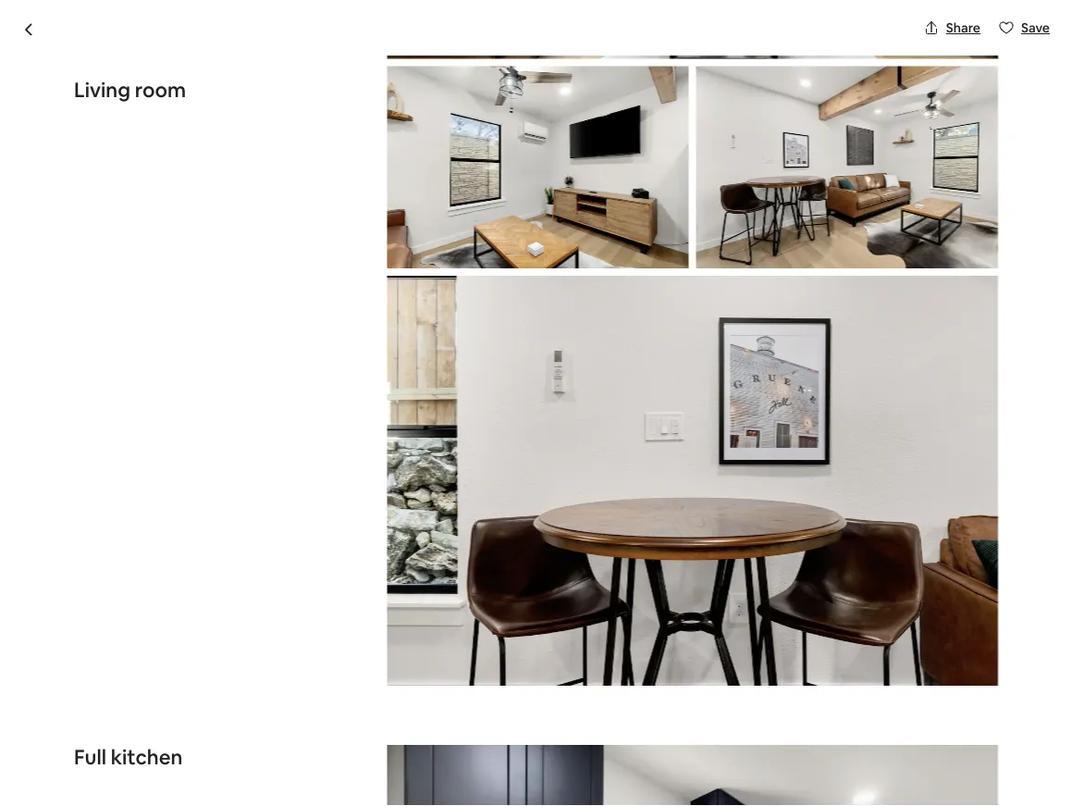 Task type: locate. For each thing, give the bounding box(es) containing it.
share button for the topmost 'save' button
[[917, 12, 988, 43]]

save
[[1022, 19, 1050, 36], [970, 135, 999, 152]]

share for bottom 'save' button
[[895, 135, 929, 152]]

couple's lake house getaway! image 4 image
[[775, 176, 999, 388]]

share button inside photo tour dialog
[[917, 12, 988, 43]]

profile element
[[697, 0, 999, 74]]

share
[[946, 19, 981, 36], [895, 135, 929, 152]]

kitchen
[[111, 743, 183, 770]]

living room image 1 image
[[387, 0, 998, 59], [387, 0, 998, 59]]

house
[[228, 94, 297, 125]]

share inside photo tour dialog
[[946, 19, 981, 36]]

living room image 4 image
[[387, 276, 998, 686], [387, 276, 998, 686]]

show all photos
[[866, 554, 961, 571]]

12/28/2023
[[725, 725, 793, 741]]

4.96
[[876, 660, 902, 677]]

1 vertical spatial share
[[895, 135, 929, 152]]

reviews
[[929, 660, 974, 677]]

can
[[239, 758, 261, 774]]

Start your search search field
[[397, 15, 675, 59]]

you
[[215, 758, 236, 774]]

couple's lake house getaway! image 5 image
[[775, 395, 999, 600]]

living room image 3 image
[[697, 66, 998, 269], [697, 66, 998, 269]]

1 horizontal spatial save
[[1022, 19, 1050, 36]]

save for bottom 'save' button
[[970, 135, 999, 152]]

$192 $175 night
[[713, 653, 845, 679]]

0 vertical spatial share button
[[917, 12, 988, 43]]

living room image 2 image
[[387, 66, 689, 269], [387, 66, 689, 269]]

take
[[263, 758, 290, 774]]

whole
[[518, 758, 554, 774]]

full kitchen
[[74, 743, 183, 770]]

$192
[[713, 653, 758, 679]]

your
[[489, 758, 515, 774]]

·
[[905, 660, 908, 677]]

save inside photo tour dialog
[[1022, 19, 1050, 36]]

1 vertical spatial save
[[970, 135, 999, 152]]

0 vertical spatial save
[[1022, 19, 1050, 36]]

1 horizontal spatial share
[[946, 19, 981, 36]]

group.
[[557, 758, 595, 774]]

1 vertical spatial share button
[[865, 128, 936, 159]]

couple's lake house getaway! image 3 image
[[544, 395, 767, 600]]

and
[[357, 758, 379, 774]]

stream
[[382, 758, 424, 774]]

0 horizontal spatial save
[[970, 135, 999, 152]]

0 horizontal spatial share
[[895, 135, 929, 152]]

full
[[74, 743, 106, 770]]

fast
[[133, 734, 162, 753]]

night
[[810, 659, 845, 677]]

save button
[[992, 12, 1058, 43], [940, 128, 1006, 159]]

dominic is a superhost. learn more about dominic. image
[[561, 630, 613, 682], [561, 630, 613, 682]]

for
[[469, 758, 486, 774]]

couple's lake house getaway! image 1 image
[[74, 176, 536, 600]]

living room
[[74, 76, 186, 103]]

0 vertical spatial share
[[946, 19, 981, 36]]

fast wifi at 540 mbps, you can take video calls and stream videos for your whole group.
[[133, 734, 595, 774]]

canyon lake, texas, united states
[[305, 134, 513, 151]]

share button
[[917, 12, 988, 43], [865, 128, 936, 159]]

full kitchen image 1 image
[[387, 745, 998, 806], [387, 745, 998, 806]]



Task type: vqa. For each thing, say whether or not it's contained in the screenshot.
Living room image 4
yes



Task type: describe. For each thing, give the bounding box(es) containing it.
calls
[[328, 758, 354, 774]]

540
[[150, 758, 173, 774]]

couple's lake house getaway!
[[74, 94, 405, 125]]

show
[[866, 554, 899, 571]]

12/29/2023
[[856, 725, 923, 741]]

canyon lake, texas, united states button
[[305, 131, 513, 154]]

living
[[74, 76, 130, 103]]

0 vertical spatial save button
[[992, 12, 1058, 43]]

states
[[474, 134, 513, 151]]

1 vertical spatial save button
[[940, 128, 1006, 159]]

video
[[292, 758, 325, 774]]

texas,
[[389, 134, 427, 151]]

show all photos button
[[829, 547, 976, 578]]

share for the topmost 'save' button
[[946, 19, 981, 36]]

videos
[[427, 758, 466, 774]]

wifi
[[165, 734, 190, 753]]

save for the topmost 'save' button
[[1022, 19, 1050, 36]]

united
[[430, 134, 471, 151]]

couple's
[[74, 94, 172, 125]]

25
[[912, 660, 926, 677]]

getaway!
[[302, 94, 405, 125]]

photo tour dialog
[[0, 0, 1073, 806]]

photos
[[918, 554, 961, 571]]

all
[[902, 554, 916, 571]]

4.96 · 25 reviews
[[876, 660, 974, 677]]

lake
[[177, 94, 223, 125]]

$175
[[762, 653, 806, 679]]

room
[[135, 76, 186, 103]]

share button for bottom 'save' button
[[865, 128, 936, 159]]

mbps,
[[176, 758, 212, 774]]

couple's lake house getaway! image 2 image
[[544, 176, 767, 388]]

lake,
[[354, 134, 386, 151]]

at
[[133, 758, 147, 774]]

canyon
[[305, 134, 352, 151]]



